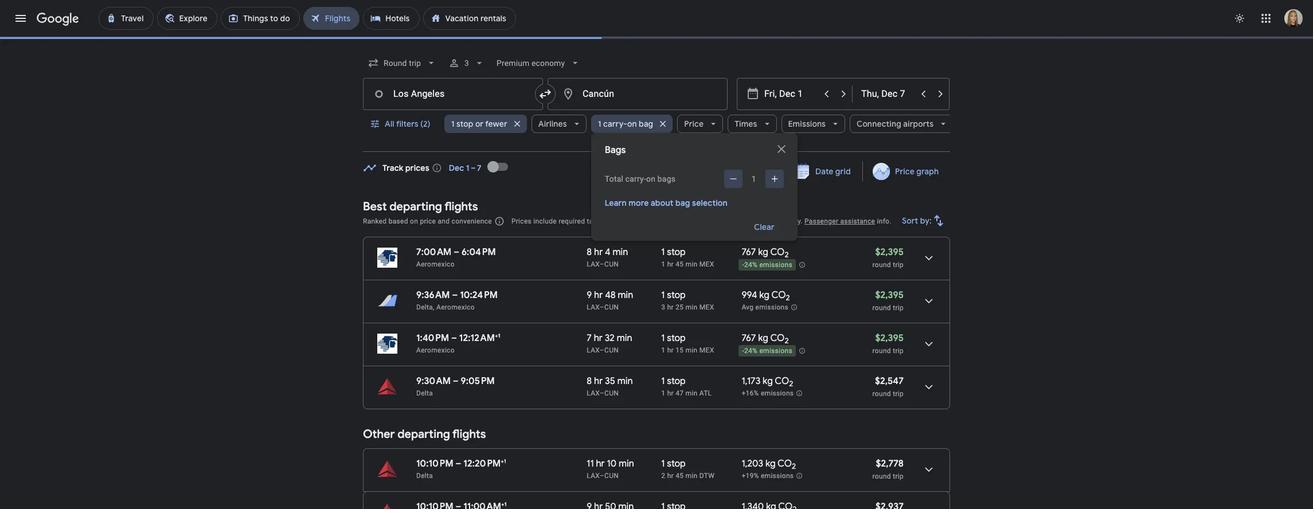Task type: locate. For each thing, give the bounding box(es) containing it.
1 horizontal spatial price
[[896, 166, 915, 177]]

emissions for 994
[[756, 304, 789, 312]]

track prices
[[383, 163, 430, 173]]

Departure time: 1:40 PM. text field
[[417, 333, 449, 344]]

sort by:
[[903, 216, 932, 226]]

hr
[[594, 247, 603, 258], [668, 260, 674, 269], [594, 290, 603, 301], [668, 304, 674, 312], [594, 333, 603, 344], [668, 347, 674, 355], [594, 376, 603, 387], [668, 390, 674, 398], [596, 458, 605, 470], [668, 472, 674, 480]]

bag for on
[[639, 119, 654, 129]]

0 horizontal spatial bag
[[639, 119, 654, 129]]

hr right "9"
[[594, 290, 603, 301]]

4 1 stop flight. element from the top
[[662, 376, 686, 389]]

1 vertical spatial 45
[[676, 472, 684, 480]]

3 mex from the top
[[700, 347, 715, 355]]

price left the graph
[[896, 166, 915, 177]]

2395 us dollars text field left flight details. leaves los angeles international airport at 1:40 pm on friday, december 1 and arrives at cancun international airport at 12:12 am on saturday, december 2. icon
[[876, 333, 904, 344]]

- for 8 hr 4 min
[[743, 261, 745, 269]]

12:20 pm
[[464, 458, 501, 470]]

3 $2,395 round trip from the top
[[873, 333, 904, 355]]

carry- inside popup button
[[604, 119, 628, 129]]

1 - from the top
[[743, 261, 745, 269]]

trip for 11 hr 10 min
[[893, 473, 904, 481]]

767 kg co 2 for 8 hr 4 min
[[742, 247, 789, 260]]

0 vertical spatial delta
[[417, 390, 433, 398]]

1 767 kg co 2 from the top
[[742, 247, 789, 260]]

1 vertical spatial -24% emissions
[[743, 347, 793, 355]]

cun for 10
[[605, 472, 619, 480]]

trip inside $2,547 round trip
[[893, 390, 904, 398]]

2395 us dollars text field left flight details. leaves los angeles international airport at 9:36 am on friday, december 1 and arrives at cancun international airport at 10:24 pm on friday, december 1. image at bottom
[[876, 290, 904, 301]]

Departure time: 10:10 PM. text field
[[417, 501, 454, 510]]

Arrival time: 11:00 AM on  Saturday, December 2. text field
[[464, 501, 507, 510]]

2 - from the top
[[743, 347, 745, 355]]

994
[[742, 290, 758, 301]]

stop left or
[[457, 119, 474, 129]]

5 round from the top
[[873, 473, 892, 481]]

best
[[363, 200, 387, 214]]

767 for 8 hr 4 min
[[742, 247, 756, 258]]

about
[[651, 198, 674, 208]]

– inside 9:30 am – 9:05 pm delta
[[453, 376, 459, 387]]

1 up layover (1 of 1) is a 3 hr 25 min layover at mexico city international airport in mexico city. 'element'
[[662, 290, 665, 301]]

-
[[743, 261, 745, 269], [743, 347, 745, 355]]

0 vertical spatial aeromexico
[[417, 260, 455, 269]]

45 inside 1 stop 1 hr 45 min mex
[[676, 260, 684, 269]]

kg for 8 hr 4 min
[[759, 247, 769, 258]]

48
[[605, 290, 616, 301]]

trip down $2,547 text field
[[893, 390, 904, 398]]

stop inside the "1 stop 1 hr 15 min mex"
[[667, 333, 686, 344]]

1 vertical spatial departing
[[398, 427, 450, 442]]

1 right 12:12 am
[[498, 332, 501, 340]]

mex inside 1 stop 3 hr 25 min mex
[[700, 304, 715, 312]]

$2,395 down sort
[[876, 247, 904, 258]]

stop inside 1 stop 3 hr 25 min mex
[[667, 290, 686, 301]]

1 left 47
[[662, 390, 666, 398]]

2778 US dollars text field
[[876, 458, 904, 470]]

– inside 10:10 pm – 12:20 pm + 1
[[456, 458, 462, 470]]

– inside 8 hr 35 min lax – cun
[[600, 390, 605, 398]]

lax for 7 hr 32 min
[[587, 347, 600, 355]]

close dialog image
[[775, 142, 789, 156]]

emissions down the 994 kg co 2
[[756, 304, 789, 312]]

2 $2,395 from the top
[[876, 290, 904, 301]]

bag up find the best price region on the top of the page
[[639, 119, 654, 129]]

carry- up bags
[[604, 119, 628, 129]]

1 vertical spatial $2,395 round trip
[[873, 290, 904, 312]]

other departing flights
[[363, 427, 486, 442]]

1 vertical spatial bag
[[676, 198, 691, 208]]

min right 10
[[619, 458, 635, 470]]

2 8 from the top
[[587, 376, 592, 387]]

32
[[605, 333, 615, 344]]

min right 4
[[613, 247, 629, 258]]

1 fees from the left
[[613, 217, 626, 225]]

leaves los angeles international airport at 7:00 am on friday, december 1 and arrives at cancun international airport at 6:04 pm on friday, december 1. element
[[417, 247, 496, 258]]

atl
[[700, 390, 712, 398]]

co inside the 994 kg co 2
[[772, 290, 786, 301]]

2 $2,395 round trip from the top
[[873, 290, 904, 312]]

10:10 pm – 12:20 pm + 1
[[417, 458, 507, 470]]

1 vertical spatial on
[[647, 174, 656, 184]]

2 lax from the top
[[587, 304, 600, 312]]

45 for 8 hr 4 min
[[676, 260, 684, 269]]

total duration 8 hr 4 min. element
[[587, 247, 662, 260]]

2 2395 us dollars text field from the top
[[876, 333, 904, 344]]

1 24% from the top
[[745, 261, 758, 269]]

0 vertical spatial 767 kg co 2
[[742, 247, 789, 260]]

Arrival time: 6:04 PM. text field
[[462, 247, 496, 258]]

lax inside 9 hr 48 min lax – cun
[[587, 304, 600, 312]]

hr inside the "1 stop 1 hr 15 min mex"
[[668, 347, 674, 355]]

2 vertical spatial bag
[[739, 217, 751, 225]]

apply.
[[784, 217, 803, 225]]

- up 1,173
[[743, 347, 745, 355]]

departing for other
[[398, 427, 450, 442]]

departing up ranked based on price and convenience
[[390, 200, 442, 214]]

3 trip from the top
[[893, 347, 904, 355]]

3 cun from the top
[[605, 347, 619, 355]]

0 horizontal spatial on
[[410, 217, 418, 225]]

adults.
[[645, 217, 667, 225]]

aeromexico inside 9:36 am – 10:24 pm delta, aeromexico
[[437, 304, 475, 312]]

lax up "9"
[[587, 260, 600, 269]]

cun inside 7 hr 32 min lax – cun
[[605, 347, 619, 355]]

clear
[[755, 222, 775, 232]]

-24% emissions for 8 hr 4 min
[[743, 261, 793, 269]]

cun down 48
[[605, 304, 619, 312]]

flights up convenience at the top
[[445, 200, 478, 214]]

stop inside 1 stop 1 hr 47 min atl
[[667, 376, 686, 387]]

hr up 1 stop 3 hr 25 min mex at bottom right
[[668, 260, 674, 269]]

co up +19% emissions
[[778, 458, 792, 470]]

on inside popup button
[[628, 119, 637, 129]]

+ down arrival time: 12:20 pm on  saturday, december 2. text box
[[501, 501, 505, 508]]

0 horizontal spatial price
[[685, 119, 704, 129]]

+
[[607, 217, 611, 225], [495, 332, 498, 340], [501, 458, 504, 465], [501, 501, 505, 508]]

None field
[[363, 53, 442, 73], [493, 53, 586, 73], [363, 53, 442, 73], [493, 53, 586, 73]]

avg emissions
[[742, 304, 789, 312]]

airports
[[904, 119, 934, 129]]

10
[[607, 458, 617, 470]]

1 left the 15
[[662, 347, 666, 355]]

flights for best departing flights
[[445, 200, 478, 214]]

1 inside popup button
[[598, 119, 602, 129]]

2 vertical spatial aeromexico
[[417, 347, 455, 355]]

co
[[771, 247, 785, 258], [772, 290, 786, 301], [771, 333, 785, 344], [775, 376, 790, 387], [778, 458, 792, 470]]

kg up +19% emissions
[[766, 458, 776, 470]]

1 vertical spatial -
[[743, 347, 745, 355]]

Departure time: 10:10 PM. text field
[[417, 458, 454, 470]]

cun down 10
[[605, 472, 619, 480]]

1 trip from the top
[[893, 261, 904, 269]]

lax down total duration 8 hr 35 min. element
[[587, 390, 600, 398]]

2 cun from the top
[[605, 304, 619, 312]]

co for 7 hr 32 min
[[771, 333, 785, 344]]

1 stop flight. element
[[662, 247, 686, 260], [662, 290, 686, 303], [662, 333, 686, 346], [662, 376, 686, 389], [662, 458, 686, 472], [662, 501, 686, 510]]

main content
[[363, 153, 951, 510]]

– left 9:05 pm
[[453, 376, 459, 387]]

stop up 47
[[667, 376, 686, 387]]

– down total duration 8 hr 4 min. element
[[600, 260, 605, 269]]

24% up the 994
[[745, 261, 758, 269]]

trip for 7 hr 32 min
[[893, 347, 904, 355]]

mex up 1 stop 3 hr 25 min mex at bottom right
[[700, 260, 715, 269]]

2 -24% emissions from the top
[[743, 347, 793, 355]]

24%
[[745, 261, 758, 269], [745, 347, 758, 355]]

1 45 from the top
[[676, 260, 684, 269]]

- for 7 hr 32 min
[[743, 347, 745, 355]]

2 45 from the top
[[676, 472, 684, 480]]

None search field
[[363, 49, 954, 241]]

8 inside 8 hr 35 min lax – cun
[[587, 376, 592, 387]]

0 vertical spatial 8
[[587, 247, 592, 258]]

1 vertical spatial mex
[[700, 304, 715, 312]]

1 horizontal spatial bag
[[676, 198, 691, 208]]

0 horizontal spatial 3
[[465, 59, 470, 68]]

2 767 kg co 2 from the top
[[742, 333, 789, 346]]

$2,547 round trip
[[873, 376, 904, 398]]

1 round from the top
[[873, 261, 892, 269]]

1 delta from the top
[[417, 390, 433, 398]]

co up avg emissions
[[772, 290, 786, 301]]

0 vertical spatial carry-
[[604, 119, 628, 129]]

trip for 9 hr 48 min
[[893, 304, 904, 312]]

$2,395 round trip for 9 hr 48 min
[[873, 290, 904, 312]]

2 vertical spatial on
[[410, 217, 418, 225]]

1 inside text box
[[505, 501, 507, 508]]

stop up the 15
[[667, 333, 686, 344]]

-24% emissions up the 994 kg co 2
[[743, 261, 793, 269]]

hr left 25
[[668, 304, 674, 312]]

stop for 9 hr 48 min
[[667, 290, 686, 301]]

flight details. leaves los angeles international airport at 1:40 pm on friday, december 1 and arrives at cancun international airport at 12:12 am on saturday, december 2. image
[[916, 330, 943, 358]]

2395 us dollars text field for 767
[[876, 333, 904, 344]]

convenience
[[452, 217, 492, 225]]

trip for 8 hr 4 min
[[893, 261, 904, 269]]

departing
[[390, 200, 442, 214], [398, 427, 450, 442]]

stop up layover (1 of 1) is a 2 hr 45 min layover at detroit metropolitan wayne county airport in detroit. "element"
[[667, 458, 686, 470]]

2
[[785, 250, 789, 260], [786, 293, 790, 303], [785, 336, 789, 346], [790, 379, 794, 389], [792, 462, 797, 472], [662, 472, 666, 480]]

stop inside popup button
[[457, 119, 474, 129]]

passenger assistance button
[[805, 217, 876, 225]]

767 down the clear button
[[742, 247, 756, 258]]

Departure text field
[[765, 79, 818, 110]]

1 vertical spatial carry-
[[626, 174, 647, 184]]

delta down the 9:30 am
[[417, 390, 433, 398]]

0 vertical spatial mex
[[700, 260, 715, 269]]

0 vertical spatial $2,395
[[876, 247, 904, 258]]

layover (1 of 1) is a 2 hr 45 min layover at detroit metropolitan wayne county airport in detroit. element
[[662, 472, 736, 481]]

1 cun from the top
[[605, 260, 619, 269]]

kg inside 1,173 kg co 2
[[763, 376, 773, 387]]

1 $2,395 from the top
[[876, 247, 904, 258]]

4 cun from the top
[[605, 390, 619, 398]]

2 inside 1,173 kg co 2
[[790, 379, 794, 389]]

1 right the "12:20 pm" on the left
[[504, 458, 507, 465]]

2 vertical spatial $2,395
[[876, 333, 904, 344]]

767
[[742, 247, 756, 258], [742, 333, 756, 344]]

emissions button
[[782, 110, 846, 138]]

min right 32
[[617, 333, 633, 344]]

994 kg co 2
[[742, 290, 790, 303]]

0 vertical spatial flights
[[445, 200, 478, 214]]

cun down 35
[[605, 390, 619, 398]]

connecting airports button
[[850, 110, 954, 138]]

trip down 2395 us dollars text box
[[893, 261, 904, 269]]

stop up layover (1 of 1) is a 1 hr 45 min layover at mexico city international airport in mexico city. element
[[667, 247, 686, 258]]

4 trip from the top
[[893, 390, 904, 398]]

min up 1 stop 3 hr 25 min mex at bottom right
[[686, 260, 698, 269]]

prices
[[512, 217, 532, 225]]

$2,395 round trip left flight details. leaves los angeles international airport at 9:36 am on friday, december 1 and arrives at cancun international airport at 10:24 pm on friday, december 1. image at bottom
[[873, 290, 904, 312]]

delta down 10:10 pm
[[417, 472, 433, 480]]

graph
[[917, 166, 939, 177]]

2395 US dollars text field
[[876, 290, 904, 301], [876, 333, 904, 344]]

leaves los angeles international airport at 1:40 pm on friday, december 1 and arrives at cancun international airport at 12:12 am on saturday, december 2. element
[[417, 332, 501, 344]]

total
[[605, 174, 624, 184]]

total duration 9 hr 50 min. element
[[587, 501, 662, 510]]

on left bags
[[647, 174, 656, 184]]

1 mex from the top
[[700, 260, 715, 269]]

3 round from the top
[[873, 347, 892, 355]]

trip for 8 hr 35 min
[[893, 390, 904, 398]]

round for 8 hr 4 min
[[873, 261, 892, 269]]

1 vertical spatial aeromexico
[[437, 304, 475, 312]]

0 vertical spatial $2,395 round trip
[[873, 247, 904, 269]]

kg for 9 hr 48 min
[[760, 290, 770, 301]]

0 horizontal spatial fees
[[613, 217, 626, 225]]

2 24% from the top
[[745, 347, 758, 355]]

lax inside 8 hr 35 min lax – cun
[[587, 390, 600, 398]]

kg down avg emissions
[[759, 333, 769, 344]]

leaves los angeles international airport at 9:36 am on friday, december 1 and arrives at cancun international airport at 10:24 pm on friday, december 1. element
[[417, 290, 498, 301]]

2 down total duration 11 hr 10 min. element
[[662, 472, 666, 480]]

stop for 8 hr 4 min
[[667, 247, 686, 258]]

hr inside 8 hr 35 min lax – cun
[[594, 376, 603, 387]]

1 right airlines popup button at the left top of the page
[[598, 119, 602, 129]]

avg
[[742, 304, 754, 312]]

9:36 am – 10:24 pm delta, aeromexico
[[417, 290, 498, 312]]

2 for 11 hr 10 min
[[792, 462, 797, 472]]

include
[[534, 217, 557, 225]]

hr inside 9 hr 48 min lax – cun
[[594, 290, 603, 301]]

clear button
[[741, 213, 789, 241]]

4 round from the top
[[873, 390, 892, 398]]

learn more about bag selection
[[605, 198, 728, 208]]

bag for about
[[676, 198, 691, 208]]

cun inside 8 hr 35 min lax – cun
[[605, 390, 619, 398]]

– down total duration 11 hr 10 min. element
[[600, 472, 605, 480]]

0 vertical spatial departing
[[390, 200, 442, 214]]

+16%
[[742, 390, 759, 398]]

1 horizontal spatial 3
[[639, 217, 643, 225]]

1 vertical spatial delta
[[417, 472, 433, 480]]

emissions up the 994 kg co 2
[[760, 261, 793, 269]]

– down total duration 8 hr 35 min. element
[[600, 390, 605, 398]]

lax inside 8 hr 4 min lax – cun
[[587, 260, 600, 269]]

Return text field
[[862, 79, 915, 110]]

+ inside 10:10 pm – 12:20 pm + 1
[[501, 458, 504, 465]]

hr right 11
[[596, 458, 605, 470]]

kg inside 1,203 kg co 2
[[766, 458, 776, 470]]

0 vertical spatial 24%
[[745, 261, 758, 269]]

24% for 8 hr 4 min
[[745, 261, 758, 269]]

dtw
[[700, 472, 715, 480]]

2 up +16% emissions
[[790, 379, 794, 389]]

lax inside the 11 hr 10 min lax – cun
[[587, 472, 600, 480]]

emissions down 1,173 kg co 2 on the bottom of page
[[761, 390, 794, 398]]

Arrival time: 10:24 PM. text field
[[460, 290, 498, 301]]

min inside 1 stop 1 hr 45 min mex
[[686, 260, 698, 269]]

round inside $2,547 round trip
[[873, 390, 892, 398]]

2 inside '1 stop 2 hr 45 min dtw'
[[662, 472, 666, 480]]

lax down 11
[[587, 472, 600, 480]]

co for 8 hr 4 min
[[771, 247, 785, 258]]

total duration 11 hr 10 min. element
[[587, 458, 662, 472]]

None text field
[[363, 78, 543, 110], [548, 78, 728, 110], [363, 78, 543, 110], [548, 78, 728, 110]]

1 8 from the top
[[587, 247, 592, 258]]

2 vertical spatial $2,395 round trip
[[873, 333, 904, 355]]

$2,395 round trip left flight details. leaves los angeles international airport at 7:00 am on friday, december 1 and arrives at cancun international airport at 6:04 pm on friday, december 1. image
[[873, 247, 904, 269]]

change appearance image
[[1227, 5, 1254, 32]]

2 up +19% emissions
[[792, 462, 797, 472]]

aeromexico down leaves los angeles international airport at 9:36 am on friday, december 1 and arrives at cancun international airport at 10:24 pm on friday, december 1. element
[[437, 304, 475, 312]]

1 stop 3 hr 25 min mex
[[662, 290, 715, 312]]

3 $2,395 from the top
[[876, 333, 904, 344]]

kg for 11 hr 10 min
[[766, 458, 776, 470]]

1 1 stop flight. element from the top
[[662, 247, 686, 260]]

mex inside 1 stop 1 hr 45 min mex
[[700, 260, 715, 269]]

round up $2,547
[[873, 347, 892, 355]]

bag right about
[[676, 198, 691, 208]]

2 767 from the top
[[742, 333, 756, 344]]

trip left flight details. leaves los angeles international airport at 1:40 pm on friday, december 1 and arrives at cancun international airport at 12:12 am on saturday, december 2. icon
[[893, 347, 904, 355]]

1 vertical spatial flights
[[453, 427, 486, 442]]

round down $2,778 text box
[[873, 473, 892, 481]]

stop inside 1 stop 1 hr 45 min mex
[[667, 247, 686, 258]]

1 vertical spatial 2395 us dollars text field
[[876, 333, 904, 344]]

5 trip from the top
[[893, 473, 904, 481]]

min inside 9 hr 48 min lax – cun
[[618, 290, 634, 301]]

1 2395 us dollars text field from the top
[[876, 290, 904, 301]]

co inside 1,203 kg co 2
[[778, 458, 792, 470]]

1:40 pm
[[417, 333, 449, 344]]

2 horizontal spatial 3
[[662, 304, 666, 312]]

1 lax from the top
[[587, 260, 600, 269]]

trip
[[893, 261, 904, 269], [893, 304, 904, 312], [893, 347, 904, 355], [893, 390, 904, 398], [893, 473, 904, 481]]

on inside main content
[[410, 217, 418, 225]]

1 horizontal spatial on
[[628, 119, 637, 129]]

filters
[[396, 119, 419, 129]]

0 vertical spatial 45
[[676, 260, 684, 269]]

8 inside 8 hr 4 min lax – cun
[[587, 247, 592, 258]]

9:05 pm
[[461, 376, 495, 387]]

24% up 1,173
[[745, 347, 758, 355]]

2 up avg emissions
[[786, 293, 790, 303]]

flights
[[445, 200, 478, 214], [453, 427, 486, 442]]

stop inside '1 stop 2 hr 45 min dtw'
[[667, 458, 686, 470]]

kg inside the 994 kg co 2
[[760, 290, 770, 301]]

-24% emissions up 1,173 kg co 2 on the bottom of page
[[743, 347, 793, 355]]

–
[[454, 247, 460, 258], [600, 260, 605, 269], [452, 290, 458, 301], [600, 304, 605, 312], [452, 333, 457, 344], [600, 347, 605, 355], [453, 376, 459, 387], [600, 390, 605, 398], [456, 458, 462, 470], [600, 472, 605, 480]]

0 vertical spatial 2395 us dollars text field
[[876, 290, 904, 301]]

hr inside 1 stop 3 hr 25 min mex
[[668, 304, 674, 312]]

5 cun from the top
[[605, 472, 619, 480]]

1 stop flight. element for 11 hr 10 min
[[662, 458, 686, 472]]

layover (1 of 1) is a 1 hr 15 min layover at mexico city international airport in mexico city. element
[[662, 346, 736, 355]]

aeromexico down 1:40 pm
[[417, 347, 455, 355]]

– left 6:04 pm text field
[[454, 247, 460, 258]]

1 vertical spatial 8
[[587, 376, 592, 387]]

2 trip from the top
[[893, 304, 904, 312]]

1
[[451, 119, 455, 129], [598, 119, 602, 129], [752, 174, 757, 184], [662, 247, 665, 258], [662, 260, 666, 269], [662, 290, 665, 301], [498, 332, 501, 340], [662, 333, 665, 344], [662, 347, 666, 355], [662, 376, 665, 387], [662, 390, 666, 398], [504, 458, 507, 465], [662, 458, 665, 470], [505, 501, 507, 508]]

hr left 47
[[668, 390, 674, 398]]

cun inside 9 hr 48 min lax – cun
[[605, 304, 619, 312]]

0 vertical spatial -24% emissions
[[743, 261, 793, 269]]

leaves los angeles international airport at 10:10 pm on friday, december 1 and arrives at cancun international airport at 12:20 pm on saturday, december 2. element
[[417, 458, 507, 470]]

total duration 9 hr 48 min. element
[[587, 290, 662, 303]]

1 vertical spatial 3
[[639, 217, 643, 225]]

price button
[[678, 110, 724, 138]]

+ down 10:24 pm
[[495, 332, 498, 340]]

10:10 pm
[[417, 458, 454, 470]]

1,203 kg co 2
[[742, 458, 797, 472]]

1 stop 1 hr 45 min mex
[[662, 247, 715, 269]]

1 vertical spatial 767
[[742, 333, 756, 344]]

$2,395 left flight details. leaves los angeles international airport at 9:36 am on friday, december 1 and arrives at cancun international airport at 10:24 pm on friday, december 1. image at bottom
[[876, 290, 904, 301]]

passenger
[[805, 217, 839, 225]]

0 vertical spatial price
[[685, 119, 704, 129]]

on for bag
[[628, 119, 637, 129]]

mex right 25
[[700, 304, 715, 312]]

lax inside 7 hr 32 min lax – cun
[[587, 347, 600, 355]]

2 fees from the left
[[753, 217, 767, 225]]

2 vertical spatial mex
[[700, 347, 715, 355]]

trip inside $2,778 round trip
[[893, 473, 904, 481]]

hr inside '1 stop 2 hr 45 min dtw'
[[668, 472, 674, 480]]

round down 2395 us dollars text box
[[873, 261, 892, 269]]

airlines button
[[532, 110, 587, 138]]

– inside 9:36 am – 10:24 pm delta, aeromexico
[[452, 290, 458, 301]]

on
[[628, 119, 637, 129], [647, 174, 656, 184], [410, 217, 418, 225]]

2 inside the 994 kg co 2
[[786, 293, 790, 303]]

5 lax from the top
[[587, 472, 600, 480]]

co down avg emissions
[[771, 333, 785, 344]]

min right 48
[[618, 290, 634, 301]]

$2,395 for 7 hr 32 min
[[876, 333, 904, 344]]

stop for 11 hr 10 min
[[667, 458, 686, 470]]

7 hr 32 min lax – cun
[[587, 333, 633, 355]]

$2,778 round trip
[[873, 458, 904, 481]]

2 vertical spatial 3
[[662, 304, 666, 312]]

767 kg co 2 down avg emissions
[[742, 333, 789, 346]]

co down the clear button
[[771, 247, 785, 258]]

3 inside popup button
[[465, 59, 470, 68]]

cun inside 8 hr 4 min lax – cun
[[605, 260, 619, 269]]

carry- for total
[[626, 174, 647, 184]]

– inside 1:40 pm – 12:12 am + 1
[[452, 333, 457, 344]]

1 vertical spatial 767 kg co 2
[[742, 333, 789, 346]]

3 lax from the top
[[587, 347, 600, 355]]

5 1 stop flight. element from the top
[[662, 458, 686, 472]]

price left times
[[685, 119, 704, 129]]

1 stop flight. element for 7 hr 32 min
[[662, 333, 686, 346]]

1 vertical spatial 24%
[[745, 347, 758, 355]]

lax for 8 hr 4 min
[[587, 260, 600, 269]]

45 for 11 hr 10 min
[[676, 472, 684, 480]]

lax down "9"
[[587, 304, 600, 312]]

lax for 9 hr 48 min
[[587, 304, 600, 312]]

Departure time: 9:30 AM. text field
[[417, 376, 451, 387]]

sort by: button
[[898, 207, 951, 235]]

may
[[769, 217, 782, 225]]

45
[[676, 260, 684, 269], [676, 472, 684, 480]]

2 1 stop flight. element from the top
[[662, 290, 686, 303]]

times button
[[728, 110, 777, 138]]

main content containing best departing flights
[[363, 153, 951, 510]]

0 vertical spatial 3
[[465, 59, 470, 68]]

hr left dtw
[[668, 472, 674, 480]]

taxes
[[587, 217, 605, 225]]

0 vertical spatial on
[[628, 119, 637, 129]]

2 inside 1,203 kg co 2
[[792, 462, 797, 472]]

aeromexico inside 7:00 am – 6:04 pm aeromexico
[[417, 260, 455, 269]]

6:04 pm
[[462, 247, 496, 258]]

min right 25
[[686, 304, 698, 312]]

layover (1 of 1) is a 3 hr 25 min layover at mexico city international airport in mexico city. element
[[662, 303, 736, 312]]

– right 1:40 pm 'text box'
[[452, 333, 457, 344]]

45 inside '1 stop 2 hr 45 min dtw'
[[676, 472, 684, 480]]

-24% emissions for 7 hr 32 min
[[743, 347, 793, 355]]

1 $2,395 round trip from the top
[[873, 247, 904, 269]]

1,173
[[742, 376, 761, 387]]

+ inside 1:40 pm – 12:12 am + 1
[[495, 332, 498, 340]]

4 lax from the top
[[587, 390, 600, 398]]

carry- for 1
[[604, 119, 628, 129]]

$2,395 left flight details. leaves los angeles international airport at 1:40 pm on friday, december 1 and arrives at cancun international airport at 12:12 am on saturday, december 2. icon
[[876, 333, 904, 344]]

learn more about tracked prices image
[[432, 163, 442, 173]]

carry- right total
[[626, 174, 647, 184]]

min inside 7 hr 32 min lax – cun
[[617, 333, 633, 344]]

price inside button
[[896, 166, 915, 177]]

find the best price region
[[363, 153, 951, 191]]

mex inside the "1 stop 1 hr 15 min mex"
[[700, 347, 715, 355]]

delta inside 9:30 am – 9:05 pm delta
[[417, 390, 433, 398]]

– right 9:36 am text box
[[452, 290, 458, 301]]

1 down arrival time: 12:20 pm on  saturday, december 2. text box
[[505, 501, 507, 508]]

kg for 7 hr 32 min
[[759, 333, 769, 344]]

carry-
[[604, 119, 628, 129], [626, 174, 647, 184]]

3 1 stop flight. element from the top
[[662, 333, 686, 346]]

kg for 8 hr 35 min
[[763, 376, 773, 387]]

1 767 from the top
[[742, 247, 756, 258]]

bag
[[639, 119, 654, 129], [676, 198, 691, 208], [739, 217, 751, 225]]

min
[[613, 247, 629, 258], [686, 260, 698, 269], [618, 290, 634, 301], [686, 304, 698, 312], [617, 333, 633, 344], [686, 347, 698, 355], [618, 376, 633, 387], [686, 390, 698, 398], [619, 458, 635, 470], [686, 472, 698, 480]]

flight details. leaves los angeles international airport at 9:36 am on friday, december 1 and arrives at cancun international airport at 10:24 pm on friday, december 1. image
[[916, 287, 943, 315]]

0 vertical spatial -
[[743, 261, 745, 269]]

on for price
[[410, 217, 418, 225]]

co inside 1,173 kg co 2
[[775, 376, 790, 387]]

0 vertical spatial 767
[[742, 247, 756, 258]]

bag left clear
[[739, 217, 751, 225]]

767 kg co 2 for 7 hr 32 min
[[742, 333, 789, 346]]

min right 47
[[686, 390, 698, 398]]

fees left the for
[[613, 217, 626, 225]]

2 down avg emissions
[[785, 336, 789, 346]]

1 -24% emissions from the top
[[743, 261, 793, 269]]

8 hr 35 min lax – cun
[[587, 376, 633, 398]]

1 vertical spatial price
[[896, 166, 915, 177]]

cun inside the 11 hr 10 min lax – cun
[[605, 472, 619, 480]]

min inside 8 hr 4 min lax – cun
[[613, 247, 629, 258]]

price
[[685, 119, 704, 129], [896, 166, 915, 177]]

+ up + 1
[[501, 458, 504, 465]]

+ inside arrival time: 11:00 am on  saturday, december 2. text box
[[501, 501, 505, 508]]

Arrival time: 9:05 PM. text field
[[461, 376, 495, 387]]

main menu image
[[14, 11, 28, 25]]

1 inside 10:10 pm – 12:20 pm + 1
[[504, 458, 507, 465]]

2 round from the top
[[873, 304, 892, 312]]

2 horizontal spatial on
[[647, 174, 656, 184]]

round inside $2,778 round trip
[[873, 473, 892, 481]]

cun
[[605, 260, 619, 269], [605, 304, 619, 312], [605, 347, 619, 355], [605, 390, 619, 398], [605, 472, 619, 480]]

0 vertical spatial bag
[[639, 119, 654, 129]]

2 mex from the top
[[700, 304, 715, 312]]

on left price
[[410, 217, 418, 225]]

dec
[[449, 163, 464, 173]]

price inside popup button
[[685, 119, 704, 129]]

bag inside popup button
[[639, 119, 654, 129]]

7:00 am – 6:04 pm aeromexico
[[417, 247, 496, 269]]

1 vertical spatial $2,395
[[876, 290, 904, 301]]

3 inside 1 stop 3 hr 25 min mex
[[662, 304, 666, 312]]

1 horizontal spatial fees
[[753, 217, 767, 225]]

$2,395
[[876, 247, 904, 258], [876, 290, 904, 301], [876, 333, 904, 344]]

7:00 am
[[417, 247, 452, 258]]

2 down "apply."
[[785, 250, 789, 260]]



Task type: describe. For each thing, give the bounding box(es) containing it.
learn more about bag selection link
[[605, 198, 728, 208]]

sort
[[903, 216, 919, 226]]

best departing flights
[[363, 200, 478, 214]]

or
[[476, 119, 484, 129]]

min inside '1 stop 2 hr 45 min dtw'
[[686, 472, 698, 480]]

min inside 8 hr 35 min lax – cun
[[618, 376, 633, 387]]

9:30 am
[[417, 376, 451, 387]]

cun for 48
[[605, 304, 619, 312]]

1,173 kg co 2
[[742, 376, 794, 389]]

min inside the "1 stop 1 hr 15 min mex"
[[686, 347, 698, 355]]

$2,395 for 8 hr 4 min
[[876, 247, 904, 258]]

2 horizontal spatial bag
[[739, 217, 751, 225]]

required
[[559, 217, 585, 225]]

flight details. leaves los angeles international airport at 10:10 pm on friday, december 1 and arrives at cancun international airport at 12:20 pm on saturday, december 2. image
[[916, 456, 943, 484]]

1 inside popup button
[[451, 119, 455, 129]]

– inside 9 hr 48 min lax – cun
[[600, 304, 605, 312]]

2395 US dollars text field
[[876, 247, 904, 258]]

1 stop 1 hr 15 min mex
[[662, 333, 715, 355]]

2395 us dollars text field for 994
[[876, 290, 904, 301]]

airlines
[[539, 119, 567, 129]]

1 stop or fewer button
[[444, 110, 527, 138]]

flights for other departing flights
[[453, 427, 486, 442]]

mex for 9 hr 48 min
[[700, 304, 715, 312]]

departing for best
[[390, 200, 442, 214]]

total duration 8 hr 35 min. element
[[587, 376, 662, 389]]

bags
[[658, 174, 676, 184]]

(2)
[[421, 119, 431, 129]]

on for bags
[[647, 174, 656, 184]]

2547 US dollars text field
[[876, 376, 904, 387]]

more
[[629, 198, 649, 208]]

+16% emissions
[[742, 390, 794, 398]]

hr inside 7 hr 32 min lax – cun
[[594, 333, 603, 344]]

price graph
[[896, 166, 939, 177]]

hr inside 8 hr 4 min lax – cun
[[594, 247, 603, 258]]

learn
[[605, 198, 627, 208]]

1 inside '1 stop 2 hr 45 min dtw'
[[662, 458, 665, 470]]

4
[[605, 247, 611, 258]]

round for 11 hr 10 min
[[873, 473, 892, 481]]

learn more about ranking image
[[495, 216, 505, 227]]

date grid button
[[786, 161, 861, 182]]

min inside 1 stop 1 hr 47 min atl
[[686, 390, 698, 398]]

ranked
[[363, 217, 387, 225]]

– inside 7:00 am – 6:04 pm aeromexico
[[454, 247, 460, 258]]

leaves los angeles international airport at 9:30 am on friday, december 1 and arrives at cancun international airport at 9:05 pm on friday, december 1. element
[[417, 376, 495, 387]]

1 carry-on bag button
[[591, 110, 673, 138]]

emissions up 1,173 kg co 2 on the bottom of page
[[760, 347, 793, 355]]

delta,
[[417, 304, 435, 312]]

8 for 8 hr 4 min
[[587, 247, 592, 258]]

other
[[363, 427, 395, 442]]

ranked based on price and convenience
[[363, 217, 492, 225]]

selection
[[693, 198, 728, 208]]

for
[[628, 217, 637, 225]]

24% for 7 hr 32 min
[[745, 347, 758, 355]]

min inside the 11 hr 10 min lax – cun
[[619, 458, 635, 470]]

hr inside 1 stop 1 hr 47 min atl
[[668, 390, 674, 398]]

15
[[676, 347, 684, 355]]

none search field containing bags
[[363, 49, 954, 241]]

1 stop flight. element for 8 hr 35 min
[[662, 376, 686, 389]]

prices include required taxes + fees for 3 adults.
[[512, 217, 667, 225]]

2937 US dollars text field
[[876, 501, 904, 510]]

hr inside the 11 hr 10 min lax – cun
[[596, 458, 605, 470]]

1 stop flight. element for 8 hr 4 min
[[662, 247, 686, 260]]

Departure time: 9:36 AM. text field
[[417, 290, 450, 301]]

6 1 stop flight. element from the top
[[662, 501, 686, 510]]

1 down total duration 8 hr 4 min. element
[[662, 260, 666, 269]]

connecting airports
[[857, 119, 934, 129]]

1 up layover (1 of 1) is a 1 hr 47 min layover at hartsfield-jackson atlanta international airport in atlanta. element
[[662, 376, 665, 387]]

$2,395 round trip for 8 hr 4 min
[[873, 247, 904, 269]]

2 for 8 hr 35 min
[[790, 379, 794, 389]]

$2,395 for 9 hr 48 min
[[876, 290, 904, 301]]

price for price graph
[[896, 166, 915, 177]]

11
[[587, 458, 594, 470]]

price for price
[[685, 119, 704, 129]]

1 inside 1:40 pm – 12:12 am + 1
[[498, 332, 501, 340]]

1 carry-on bag
[[598, 119, 654, 129]]

bag fees may apply. passenger assistance
[[739, 217, 876, 225]]

2 for 9 hr 48 min
[[786, 293, 790, 303]]

round for 7 hr 32 min
[[873, 347, 892, 355]]

47
[[676, 390, 684, 398]]

based
[[389, 217, 408, 225]]

flight details. leaves los angeles international airport at 7:00 am on friday, december 1 and arrives at cancun international airport at 6:04 pm on friday, december 1. image
[[916, 244, 943, 272]]

cun for 32
[[605, 347, 619, 355]]

times
[[735, 119, 758, 129]]

grid
[[836, 166, 851, 177]]

3 button
[[444, 49, 490, 77]]

9
[[587, 290, 592, 301]]

– inside 7 hr 32 min lax – cun
[[600, 347, 605, 355]]

lax for 8 hr 35 min
[[587, 390, 600, 398]]

10:24 pm
[[460, 290, 498, 301]]

stop for 8 hr 35 min
[[667, 376, 686, 387]]

date grid
[[816, 166, 851, 177]]

Departure time: 7:00 AM. text field
[[417, 247, 452, 258]]

bag fees button
[[739, 217, 767, 225]]

1 up 'layover (1 of 1) is a 1 hr 15 min layover at mexico city international airport in mexico city.' element
[[662, 333, 665, 344]]

cun for 4
[[605, 260, 619, 269]]

– inside 8 hr 4 min lax – cun
[[600, 260, 605, 269]]

round for 8 hr 35 min
[[873, 390, 892, 398]]

2 for 7 hr 32 min
[[785, 336, 789, 346]]

co for 9 hr 48 min
[[772, 290, 786, 301]]

emissions for 1,173
[[761, 390, 794, 398]]

2 for 8 hr 4 min
[[785, 250, 789, 260]]

1 inside 1 stop 3 hr 25 min mex
[[662, 290, 665, 301]]

1:40 pm – 12:12 am + 1
[[417, 332, 501, 344]]

cun for 35
[[605, 390, 619, 398]]

mex for 7 hr 32 min
[[700, 347, 715, 355]]

1 stop flight. element for 9 hr 48 min
[[662, 290, 686, 303]]

767 for 7 hr 32 min
[[742, 333, 756, 344]]

all filters (2) button
[[363, 110, 440, 138]]

price graph button
[[866, 161, 948, 182]]

stop for 7 hr 32 min
[[667, 333, 686, 344]]

2 delta from the top
[[417, 472, 433, 480]]

fewer
[[486, 119, 508, 129]]

total carry-on bags
[[605, 174, 676, 184]]

loading results progress bar
[[0, 37, 1314, 39]]

round for 9 hr 48 min
[[873, 304, 892, 312]]

and
[[438, 217, 450, 225]]

connecting
[[857, 119, 902, 129]]

layover (1 of 1) is a 1 hr 45 min layover at mexico city international airport in mexico city. element
[[662, 260, 736, 269]]

7
[[587, 333, 592, 344]]

price
[[420, 217, 436, 225]]

+ 1
[[501, 501, 507, 508]]

1 – 7
[[466, 163, 482, 173]]

co for 11 hr 10 min
[[778, 458, 792, 470]]

9 hr 48 min lax – cun
[[587, 290, 634, 312]]

+ right taxes
[[607, 217, 611, 225]]

1 stop 2 hr 45 min dtw
[[662, 458, 715, 480]]

track
[[383, 163, 404, 173]]

Arrival time: 12:12 AM on  Saturday, December 2. text field
[[459, 332, 501, 344]]

$2,395 round trip for 7 hr 32 min
[[873, 333, 904, 355]]

1 up bag fees button
[[752, 174, 757, 184]]

25
[[676, 304, 684, 312]]

1 down 'adults.'
[[662, 247, 665, 258]]

lax for 11 hr 10 min
[[587, 472, 600, 480]]

dec 1 – 7
[[449, 163, 482, 173]]

layover (1 of 1) is a 1 hr 47 min layover at hartsfield-jackson atlanta international airport in atlanta. element
[[662, 389, 736, 398]]

$2,547
[[876, 376, 904, 387]]

Arrival time: 12:20 PM on  Saturday, December 2. text field
[[464, 458, 507, 470]]

co for 8 hr 35 min
[[775, 376, 790, 387]]

by:
[[921, 216, 932, 226]]

+19%
[[742, 472, 759, 480]]

35
[[605, 376, 616, 387]]

all filters (2)
[[385, 119, 431, 129]]

mex for 8 hr 4 min
[[700, 260, 715, 269]]

date
[[816, 166, 834, 177]]

hr inside 1 stop 1 hr 45 min mex
[[668, 260, 674, 269]]

leaves los angeles international airport at 10:10 pm on friday, december 1 and arrives at cancun international airport at 11:00 am on saturday, december 2. element
[[417, 501, 507, 510]]

min inside 1 stop 3 hr 25 min mex
[[686, 304, 698, 312]]

emissions for 1,203
[[761, 472, 794, 480]]

8 for 8 hr 35 min
[[587, 376, 592, 387]]

swap origin and destination. image
[[539, 87, 553, 101]]

9:30 am – 9:05 pm delta
[[417, 376, 495, 398]]

all
[[385, 119, 395, 129]]

– inside the 11 hr 10 min lax – cun
[[600, 472, 605, 480]]

total duration 7 hr 32 min. element
[[587, 333, 662, 346]]

flight details. leaves los angeles international airport at 9:30 am on friday, december 1 and arrives at cancun international airport at 9:05 pm on friday, december 1. image
[[916, 374, 943, 401]]

bags
[[605, 145, 626, 156]]

emissions
[[789, 119, 826, 129]]

12:12 am
[[459, 333, 495, 344]]



Task type: vqa. For each thing, say whether or not it's contained in the screenshot.


